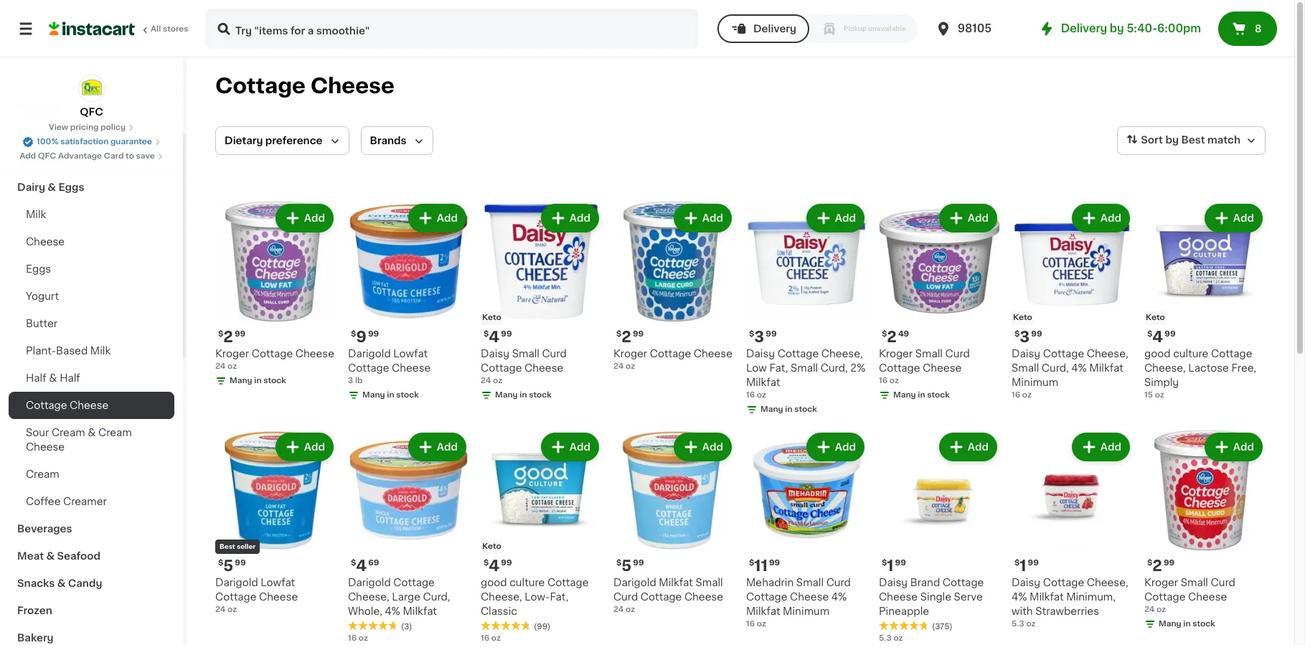 Task type: vqa. For each thing, say whether or not it's contained in the screenshot.


Task type: describe. For each thing, give the bounding box(es) containing it.
49
[[898, 330, 909, 338]]

cheese, inside 'good culture cottage cheese, lactose free, simply 15 oz'
[[1145, 363, 1186, 373]]

2 for kroger cottage cheese 24 oz
[[223, 329, 233, 344]]

card
[[104, 152, 124, 160]]

small inside daisy cottage cheese, small curd, 4% milkfat minimum 16 oz
[[1012, 363, 1039, 373]]

cottage inside darigold lowfat cottage cheese 3 lb
[[348, 363, 389, 373]]

oz inside darigold milkfat small curd cottage cheese 24 oz
[[626, 606, 635, 614]]

1 horizontal spatial qfc
[[80, 107, 103, 117]]

darigold for darigold milkfat small curd cottage cheese 24 oz
[[614, 578, 656, 588]]

cottage inside kroger small curd cottage cheese 24 oz
[[1145, 592, 1186, 602]]

delivery button
[[718, 14, 809, 43]]

lowfat for darigold lowfat cottage cheese 3 lb
[[393, 349, 428, 359]]

dietary
[[225, 136, 263, 146]]

16 inside kroger small curd cottage cheese 16 oz
[[879, 377, 888, 385]]

many in stock for kroger small curd cottage cheese 24 oz
[[1159, 620, 1216, 628]]

11
[[754, 558, 768, 573]]

best match
[[1181, 135, 1241, 145]]

curd inside darigold milkfat small curd cottage cheese 24 oz
[[614, 592, 638, 602]]

delivery by 5:40-6:00pm
[[1061, 23, 1201, 34]]

daisy cottage cheese, small curd, 4% milkfat minimum 16 oz
[[1012, 349, 1128, 399]]

small inside darigold milkfat small curd cottage cheese 24 oz
[[696, 578, 723, 588]]

6:00pm
[[1157, 23, 1201, 34]]

lists link
[[9, 40, 174, 69]]

cottage inside 'good culture cottage cheese, lactose free, simply 15 oz'
[[1211, 349, 1253, 359]]

cottage inside daisy cottage cheese, small curd, 4% milkfat minimum 16 oz
[[1043, 349, 1084, 359]]

100%
[[37, 138, 58, 146]]

$ 3 99 for daisy cottage cheese, low fat, small curd, 2% milkfat
[[749, 329, 777, 344]]

bakery link
[[9, 624, 174, 645]]

lowfat for darigold lowfat cottage cheese 24 oz
[[261, 578, 295, 588]]

dairy & eggs
[[17, 182, 84, 192]]

darigold for darigold lowfat cottage cheese 24 oz
[[215, 578, 258, 588]]

free,
[[1232, 363, 1257, 373]]

2 for kroger small curd cottage cheese 24 oz
[[1153, 558, 1162, 573]]

cheese inside darigold lowfat cottage cheese 3 lb
[[392, 363, 431, 373]]

serve
[[954, 592, 983, 602]]

creamer
[[63, 497, 107, 507]]

eggs inside 'link'
[[58, 182, 84, 192]]

stock for kroger cottage cheese 24 oz
[[264, 377, 286, 385]]

many for daisy small curd cottage cheese 24 oz
[[495, 391, 518, 399]]

cream link
[[9, 461, 174, 488]]

curd, inside daisy cottage cheese, low fat, small curd, 2% milkfat 16 oz
[[821, 363, 848, 373]]

100% satisfaction guarantee button
[[22, 133, 161, 148]]

16 oz for good culture cottage cheese, low-fat, classic
[[481, 634, 501, 642]]

curd for mehadrin small curd cottage cheese 4% milkfat minimum 16 oz
[[826, 578, 851, 588]]

qfc logo image
[[78, 75, 105, 102]]

best for best match
[[1181, 135, 1205, 145]]

many for darigold lowfat cottage cheese 3 lb
[[362, 391, 385, 399]]

1 for daisy cottage cheese, 4% milkfat minimum, with strawberries
[[1020, 558, 1027, 573]]

keto for daisy small curd cottage cheese
[[482, 314, 501, 321]]

4% inside daisy cottage cheese, 4% milkfat minimum, with strawberries 5.3 oz
[[1012, 592, 1027, 602]]

classic
[[481, 606, 517, 616]]

minimum for 3
[[1012, 377, 1059, 388]]

cheese, inside the good culture cottage cheese, low-fat, classic
[[481, 592, 522, 602]]

eggs link
[[9, 255, 174, 283]]

oz inside kroger small curd cottage cheese 24 oz
[[1157, 606, 1166, 614]]

butter link
[[9, 310, 174, 337]]

cream up coffee
[[26, 469, 59, 479]]

guarantee
[[110, 138, 152, 146]]

half & half
[[26, 373, 80, 383]]

thanksgiving link
[[9, 119, 174, 146]]

beverages link
[[9, 515, 174, 543]]

many in stock for kroger cottage cheese 24 oz
[[230, 377, 286, 385]]

$ 2 99 for 24
[[218, 329, 246, 344]]

delivery by 5:40-6:00pm link
[[1038, 20, 1201, 37]]

lactose
[[1189, 363, 1229, 373]]

large
[[392, 592, 421, 602]]

oz inside daisy cottage cheese, small curd, 4% milkfat minimum 16 oz
[[1022, 391, 1032, 399]]

oz inside daisy cottage cheese, 4% milkfat minimum, with strawberries 5.3 oz
[[1027, 620, 1036, 628]]

snacks & candy link
[[9, 570, 174, 597]]

many for daisy cottage cheese, low fat, small curd, 2% milkfat 16 oz
[[761, 405, 783, 413]]

save
[[136, 152, 155, 160]]

& for seafood
[[46, 551, 55, 561]]

daisy for 4%
[[1012, 578, 1041, 588]]

minimum for 11
[[783, 606, 830, 616]]

many for kroger small curd cottage cheese 24 oz
[[1159, 620, 1182, 628]]

produce
[[17, 155, 61, 165]]

small inside daisy cottage cheese, low fat, small curd, 2% milkfat 16 oz
[[791, 363, 818, 373]]

& for candy
[[57, 578, 66, 588]]

mehadrin small curd cottage cheese 4% milkfat minimum 16 oz
[[746, 578, 851, 628]]

cream down cottage cheese 'link'
[[98, 428, 132, 438]]

instacart logo image
[[49, 20, 135, 37]]

4% inside 'darigold cottage cheese, large curd, whole, 4% milkfat'
[[385, 606, 400, 616]]

recipes link
[[9, 92, 174, 119]]

meat
[[17, 551, 44, 561]]

in for darigold lowfat cottage cheese 3 lb
[[387, 391, 394, 399]]

$ inside $ 2 49
[[882, 330, 887, 338]]

$ inside "$ 11 99"
[[749, 559, 754, 567]]

cheese inside mehadrin small curd cottage cheese 4% milkfat minimum 16 oz
[[790, 592, 829, 602]]

98105 button
[[935, 9, 1021, 49]]

darigold for darigold lowfat cottage cheese 3 lb
[[348, 349, 391, 359]]

by for sort
[[1166, 135, 1179, 145]]

good culture cottage cheese, lactose free, simply 15 oz
[[1145, 349, 1257, 399]]

1 kroger cottage cheese 24 oz from the left
[[215, 349, 334, 370]]

cottage inside kroger small curd cottage cheese 16 oz
[[879, 363, 920, 373]]

$ 11 99
[[749, 558, 780, 573]]

curd for daisy small curd cottage cheese 24 oz
[[542, 349, 567, 359]]

sour
[[26, 428, 49, 438]]

dietary preference
[[225, 136, 323, 146]]

oz inside kroger small curd cottage cheese 16 oz
[[890, 377, 899, 385]]

curd, for daisy cottage cheese, small curd, 4% milkfat minimum 16 oz
[[1042, 363, 1069, 373]]

cheese inside daisy small curd cottage cheese 24 oz
[[525, 363, 564, 373]]

milkfat inside daisy cottage cheese, small curd, 4% milkfat minimum 16 oz
[[1090, 363, 1124, 373]]

curd for kroger small curd cottage cheese 24 oz
[[1211, 578, 1236, 588]]

dairy & eggs link
[[9, 174, 174, 201]]

$ 3 99 for daisy cottage cheese, small curd, 4% milkfat minimum
[[1015, 329, 1042, 344]]

all stores link
[[49, 9, 189, 49]]

many in stock for daisy cottage cheese, low fat, small curd, 2% milkfat 16 oz
[[761, 405, 817, 413]]

meat & seafood link
[[9, 543, 174, 570]]

cottage inside daisy cottage cheese, low fat, small curd, 2% milkfat 16 oz
[[778, 349, 819, 359]]

minimum,
[[1066, 592, 1116, 602]]

$ 5 99 for darigold milkfat small curd cottage cheese
[[616, 558, 644, 573]]

3 for daisy cottage cheese, small curd, 4% milkfat minimum
[[1020, 329, 1030, 344]]

many in stock for darigold lowfat cottage cheese 3 lb
[[362, 391, 419, 399]]

8 button
[[1218, 11, 1277, 46]]

cheese inside cheese link
[[26, 237, 65, 247]]

service type group
[[718, 14, 918, 43]]

1 for daisy brand cottage cheese single serve pineapple
[[887, 558, 894, 573]]

oz inside darigold lowfat cottage cheese 24 oz
[[228, 606, 237, 614]]

frozen link
[[9, 597, 174, 624]]

oz inside 'good culture cottage cheese, lactose free, simply 15 oz'
[[1155, 391, 1165, 399]]

snacks
[[17, 578, 55, 588]]

cottage cheese inside 'link'
[[26, 400, 109, 410]]

3 for daisy cottage cheese, low fat, small curd, 2% milkfat
[[754, 329, 764, 344]]

keto for good culture cottage cheese, lactose free, simply
[[1146, 314, 1165, 321]]

beverages
[[17, 524, 72, 534]]

small inside mehadrin small curd cottage cheese 4% milkfat minimum 16 oz
[[796, 578, 824, 588]]

yogurt link
[[9, 283, 174, 310]]

darigold for darigold cottage cheese, large curd, whole, 4% milkfat
[[348, 578, 391, 588]]

4 for good culture cottage cheese, low-fat, classic
[[489, 558, 500, 573]]

16 oz for darigold cottage cheese, large curd, whole, 4% milkfat
[[348, 634, 368, 642]]

with
[[1012, 606, 1033, 616]]

stores
[[163, 25, 188, 33]]

cottage inside the good culture cottage cheese, low-fat, classic
[[548, 578, 589, 588]]

in for kroger small curd cottage cheese 16 oz
[[918, 391, 925, 399]]

cheese inside cottage cheese 'link'
[[70, 400, 109, 410]]

cottage inside 'darigold cottage cheese, large curd, whole, 4% milkfat'
[[393, 578, 435, 588]]

stock for kroger small curd cottage cheese 24 oz
[[1193, 620, 1216, 628]]

cheese link
[[9, 228, 174, 255]]

daisy for small
[[1012, 349, 1041, 359]]

15
[[1145, 391, 1153, 399]]

$ 9 99
[[351, 329, 379, 344]]

satisfaction
[[60, 138, 109, 146]]

cheese inside 'sour cream & cream cheese'
[[26, 442, 65, 452]]

cottage cheese link
[[9, 392, 174, 419]]

16 inside daisy cottage cheese, small curd, 4% milkfat minimum 16 oz
[[1012, 391, 1021, 399]]

cottage inside daisy brand cottage cheese single serve pineapple
[[943, 578, 984, 588]]

16 inside daisy cottage cheese, low fat, small curd, 2% milkfat 16 oz
[[746, 391, 755, 399]]

single
[[920, 592, 952, 602]]

many for kroger cottage cheese 24 oz
[[230, 377, 252, 385]]

good for good culture cottage cheese, low-fat, classic
[[481, 578, 507, 588]]

view
[[49, 123, 68, 131]]

99 inside "$ 11 99"
[[769, 559, 780, 567]]

24 inside darigold milkfat small curd cottage cheese 24 oz
[[614, 606, 624, 614]]

$ 4 99 for good culture cottage cheese, low-fat, classic
[[484, 558, 512, 573]]

darigold lowfat cottage cheese 24 oz
[[215, 578, 298, 614]]

0 horizontal spatial eggs
[[26, 264, 51, 274]]

5 for darigold milkfat small curd cottage cheese
[[622, 558, 632, 573]]

99 inside $ 9 99
[[368, 330, 379, 338]]

all stores
[[151, 25, 188, 33]]

to
[[126, 152, 134, 160]]

snacks & candy
[[17, 578, 102, 588]]

brands
[[370, 136, 407, 146]]

candy
[[68, 578, 102, 588]]

coffee creamer link
[[9, 488, 174, 515]]

oz inside daisy cottage cheese, low fat, small curd, 2% milkfat 16 oz
[[757, 391, 766, 399]]

product group containing 11
[[746, 430, 868, 630]]

delivery for delivery by 5:40-6:00pm
[[1061, 23, 1107, 34]]

fat, inside the good culture cottage cheese, low-fat, classic
[[550, 592, 569, 602]]

$ inside $ 9 99
[[351, 330, 356, 338]]

sour cream & cream cheese
[[26, 428, 132, 452]]



Task type: locate. For each thing, give the bounding box(es) containing it.
0 vertical spatial by
[[1110, 23, 1124, 34]]

1 up with in the right bottom of the page
[[1020, 558, 1027, 573]]

16 oz
[[348, 634, 368, 642], [481, 634, 501, 642]]

$ 1 99 for daisy cottage cheese, 4% milkfat minimum, with strawberries
[[1015, 558, 1039, 573]]

0 vertical spatial lowfat
[[393, 349, 428, 359]]

$ 5 99 for darigold lowfat cottage cheese
[[218, 558, 246, 573]]

5.3 down with in the right bottom of the page
[[1012, 620, 1025, 628]]

& for eggs
[[48, 182, 56, 192]]

by for delivery
[[1110, 23, 1124, 34]]

1 horizontal spatial curd,
[[821, 363, 848, 373]]

$ 5 99 down best seller
[[218, 558, 246, 573]]

1 vertical spatial lowfat
[[261, 578, 295, 588]]

cottage
[[215, 75, 306, 96], [252, 349, 293, 359], [650, 349, 691, 359], [778, 349, 819, 359], [1043, 349, 1084, 359], [1211, 349, 1253, 359], [348, 363, 389, 373], [481, 363, 522, 373], [879, 363, 920, 373], [26, 400, 67, 410], [393, 578, 435, 588], [548, 578, 589, 588], [943, 578, 984, 588], [1043, 578, 1084, 588], [215, 592, 257, 602], [641, 592, 682, 602], [746, 592, 788, 602], [1145, 592, 1186, 602]]

kroger inside kroger small curd cottage cheese 16 oz
[[879, 349, 913, 359]]

in for daisy cottage cheese, low fat, small curd, 2% milkfat 16 oz
[[785, 405, 793, 413]]

16 oz down classic
[[481, 634, 501, 642]]

0 horizontal spatial 5.3
[[879, 634, 892, 642]]

kroger
[[215, 349, 249, 359], [614, 349, 647, 359], [879, 349, 913, 359], [1145, 578, 1178, 588]]

0 horizontal spatial half
[[26, 373, 46, 383]]

& for half
[[49, 373, 57, 383]]

0 horizontal spatial good
[[481, 578, 507, 588]]

milkfat inside 'darigold cottage cheese, large curd, whole, 4% milkfat'
[[403, 606, 437, 616]]

cottage cheese up preference
[[215, 75, 395, 96]]

0 horizontal spatial fat,
[[550, 592, 569, 602]]

2 half from the left
[[60, 373, 80, 383]]

culture inside 'good culture cottage cheese, lactose free, simply 15 oz'
[[1173, 349, 1209, 359]]

preference
[[265, 136, 323, 146]]

stock for darigold lowfat cottage cheese 3 lb
[[396, 391, 419, 399]]

(375)
[[932, 623, 953, 631]]

lb
[[355, 377, 363, 385]]

stock for daisy cottage cheese, low fat, small curd, 2% milkfat 16 oz
[[795, 405, 817, 413]]

1 horizontal spatial 3
[[754, 329, 764, 344]]

1 vertical spatial 5.3
[[879, 634, 892, 642]]

curd inside mehadrin small curd cottage cheese 4% milkfat minimum 16 oz
[[826, 578, 851, 588]]

5 down best seller
[[223, 558, 233, 573]]

0 vertical spatial qfc
[[80, 107, 103, 117]]

daisy for cottage
[[481, 349, 510, 359]]

curd, inside daisy cottage cheese, small curd, 4% milkfat minimum 16 oz
[[1042, 363, 1069, 373]]

culture up low-
[[510, 578, 545, 588]]

1 16 oz from the left
[[348, 634, 368, 642]]

9
[[356, 329, 367, 344]]

1 $ 1 99 from the left
[[882, 558, 906, 573]]

in for kroger small curd cottage cheese 24 oz
[[1184, 620, 1191, 628]]

culture
[[1173, 349, 1209, 359], [510, 578, 545, 588]]

4 for good culture cottage cheese, lactose free, simply
[[1153, 329, 1163, 344]]

0 horizontal spatial 5
[[223, 558, 233, 573]]

5.3
[[1012, 620, 1025, 628], [879, 634, 892, 642]]

2%
[[851, 363, 866, 373]]

brands button
[[361, 126, 433, 155]]

cheese, for daisy cottage cheese, small curd, 4% milkfat minimum 16 oz
[[1087, 349, 1128, 359]]

daisy for low
[[746, 349, 775, 359]]

$ 4 69
[[351, 558, 379, 573]]

kroger inside kroger small curd cottage cheese 24 oz
[[1145, 578, 1178, 588]]

stock for kroger small curd cottage cheese 16 oz
[[927, 391, 950, 399]]

1 horizontal spatial kroger cottage cheese 24 oz
[[614, 349, 733, 370]]

1 horizontal spatial 5
[[622, 558, 632, 573]]

4 for daisy small curd cottage cheese
[[489, 329, 500, 344]]

daisy inside daisy small curd cottage cheese 24 oz
[[481, 349, 510, 359]]

8
[[1255, 24, 1262, 34]]

$ 2 99 for cottage
[[1147, 558, 1175, 573]]

milk link
[[9, 201, 174, 228]]

darigold inside darigold lowfat cottage cheese 3 lb
[[348, 349, 391, 359]]

0 horizontal spatial $ 1 99
[[882, 558, 906, 573]]

fat, right 'low'
[[770, 363, 788, 373]]

by right sort
[[1166, 135, 1179, 145]]

2 5 from the left
[[622, 558, 632, 573]]

1 vertical spatial minimum
[[783, 606, 830, 616]]

2 16 oz from the left
[[481, 634, 501, 642]]

daisy inside daisy cottage cheese, low fat, small curd, 2% milkfat 16 oz
[[746, 349, 775, 359]]

1 horizontal spatial $ 3 99
[[1015, 329, 1042, 344]]

delivery for delivery
[[753, 24, 797, 34]]

(3)
[[401, 623, 412, 631]]

culture for lactose
[[1173, 349, 1209, 359]]

curd inside kroger small curd cottage cheese 24 oz
[[1211, 578, 1236, 588]]

produce link
[[9, 146, 174, 174]]

delivery inside button
[[753, 24, 797, 34]]

cheese inside kroger small curd cottage cheese 24 oz
[[1188, 592, 1227, 602]]

4 up the simply at the bottom of the page
[[1153, 329, 1163, 344]]

$ 3 99 up 'low'
[[749, 329, 777, 344]]

milk down dairy
[[26, 210, 46, 220]]

3 inside darigold lowfat cottage cheese 3 lb
[[348, 377, 353, 385]]

1 horizontal spatial eggs
[[58, 182, 84, 192]]

& right meat
[[46, 551, 55, 561]]

daisy small curd cottage cheese 24 oz
[[481, 349, 567, 385]]

darigold cottage cheese, large curd, whole, 4% milkfat
[[348, 578, 450, 616]]

1 horizontal spatial cottage cheese
[[215, 75, 395, 96]]

1 horizontal spatial by
[[1166, 135, 1179, 145]]

1 vertical spatial by
[[1166, 135, 1179, 145]]

1 1 from the left
[[887, 558, 894, 573]]

many for kroger small curd cottage cheese 16 oz
[[893, 391, 916, 399]]

view pricing policy link
[[49, 122, 134, 133]]

kroger small curd cottage cheese 16 oz
[[879, 349, 970, 385]]

coffee creamer
[[26, 497, 107, 507]]

2 $ 1 99 from the left
[[1015, 558, 1039, 573]]

1 horizontal spatial minimum
[[1012, 377, 1059, 388]]

0 horizontal spatial 3
[[348, 377, 353, 385]]

Best match Sort by field
[[1117, 126, 1266, 155]]

cheese inside kroger small curd cottage cheese 16 oz
[[923, 363, 962, 373]]

& inside 'sour cream & cream cheese'
[[88, 428, 96, 438]]

cheese, for daisy cottage cheese, 4% milkfat minimum, with strawberries 5.3 oz
[[1087, 578, 1128, 588]]

darigold inside 'darigold cottage cheese, large curd, whole, 4% milkfat'
[[348, 578, 391, 588]]

24 inside darigold lowfat cottage cheese 24 oz
[[215, 606, 226, 614]]

daisy inside daisy cottage cheese, small curd, 4% milkfat minimum 16 oz
[[1012, 349, 1041, 359]]

1 vertical spatial eggs
[[26, 264, 51, 274]]

daisy brand cottage cheese single serve pineapple
[[879, 578, 984, 616]]

24 inside kroger small curd cottage cheese 24 oz
[[1145, 606, 1155, 614]]

0 horizontal spatial delivery
[[753, 24, 797, 34]]

cheese
[[310, 75, 395, 96], [26, 237, 65, 247], [296, 349, 334, 359], [694, 349, 733, 359], [392, 363, 431, 373], [525, 363, 564, 373], [923, 363, 962, 373], [70, 400, 109, 410], [26, 442, 65, 452], [259, 592, 298, 602], [685, 592, 723, 602], [790, 592, 829, 602], [879, 592, 918, 602], [1188, 592, 1227, 602]]

frozen
[[17, 606, 52, 616]]

1 up pineapple
[[887, 558, 894, 573]]

cottage cheese
[[215, 75, 395, 96], [26, 400, 109, 410]]

2 horizontal spatial $ 2 99
[[1147, 558, 1175, 573]]

0 horizontal spatial minimum
[[783, 606, 830, 616]]

1 vertical spatial fat,
[[550, 592, 569, 602]]

cheese, inside daisy cottage cheese, small curd, 4% milkfat minimum 16 oz
[[1087, 349, 1128, 359]]

$ 4 99 for daisy small curd cottage cheese
[[484, 329, 512, 344]]

stock inside product group
[[396, 391, 419, 399]]

half down plant- at the bottom left
[[26, 373, 46, 383]]

2 $ 5 99 from the left
[[616, 558, 644, 573]]

strawberries
[[1036, 606, 1099, 616]]

0 vertical spatial culture
[[1173, 349, 1209, 359]]

small inside kroger small curd cottage cheese 16 oz
[[915, 349, 943, 359]]

small inside kroger small curd cottage cheese 24 oz
[[1181, 578, 1208, 588]]

yogurt
[[26, 291, 59, 301]]

98105
[[958, 23, 992, 34]]

0 horizontal spatial milk
[[26, 210, 46, 220]]

qfc up view pricing policy link
[[80, 107, 103, 117]]

$ 4 99 up daisy small curd cottage cheese 24 oz at the bottom
[[484, 329, 512, 344]]

darigold lowfat cottage cheese 3 lb
[[348, 349, 431, 385]]

pineapple
[[879, 606, 929, 616]]

many in stock inside product group
[[362, 391, 419, 399]]

1 vertical spatial culture
[[510, 578, 545, 588]]

cheese inside daisy brand cottage cheese single serve pineapple
[[879, 592, 918, 602]]

1 $ 5 99 from the left
[[218, 558, 246, 573]]

1 horizontal spatial fat,
[[770, 363, 788, 373]]

seafood
[[57, 551, 100, 561]]

16 inside mehadrin small curd cottage cheese 4% milkfat minimum 16 oz
[[746, 620, 755, 628]]

oz inside daisy small curd cottage cheese 24 oz
[[493, 377, 502, 385]]

3 up 'low'
[[754, 329, 764, 344]]

kroger small curd cottage cheese 24 oz
[[1145, 578, 1236, 614]]

1 vertical spatial good
[[481, 578, 507, 588]]

fat, up (99)
[[550, 592, 569, 602]]

1 vertical spatial best
[[220, 543, 235, 550]]

$ 1 99
[[882, 558, 906, 573], [1015, 558, 1039, 573]]

1 vertical spatial qfc
[[38, 152, 56, 160]]

& inside half & half link
[[49, 373, 57, 383]]

fat, inside daisy cottage cheese, low fat, small curd, 2% milkfat 16 oz
[[770, 363, 788, 373]]

Search field
[[207, 10, 697, 47]]

2 horizontal spatial curd,
[[1042, 363, 1069, 373]]

$ 1 99 up pineapple
[[882, 558, 906, 573]]

5 for darigold lowfat cottage cheese
[[223, 558, 233, 573]]

0 horizontal spatial 1
[[887, 558, 894, 573]]

4% inside mehadrin small curd cottage cheese 4% milkfat minimum 16 oz
[[832, 592, 847, 602]]

0 horizontal spatial $ 3 99
[[749, 329, 777, 344]]

dietary preference button
[[215, 126, 349, 155]]

2 $ 3 99 from the left
[[1015, 329, 1042, 344]]

cream
[[52, 428, 85, 438], [98, 428, 132, 438], [26, 469, 59, 479]]

1 horizontal spatial milk
[[90, 346, 111, 356]]

milkfat inside mehadrin small curd cottage cheese 4% milkfat minimum 16 oz
[[746, 606, 780, 616]]

plant-based milk link
[[9, 337, 174, 365]]

stock for daisy small curd cottage cheese 24 oz
[[529, 391, 552, 399]]

0 horizontal spatial best
[[220, 543, 235, 550]]

$
[[218, 330, 223, 338], [351, 330, 356, 338], [484, 330, 489, 338], [616, 330, 622, 338], [749, 330, 754, 338], [882, 330, 887, 338], [1015, 330, 1020, 338], [1147, 330, 1153, 338], [218, 559, 223, 567], [351, 559, 356, 567], [484, 559, 489, 567], [616, 559, 622, 567], [749, 559, 754, 567], [882, 559, 887, 567], [1015, 559, 1020, 567], [1147, 559, 1153, 567]]

None search field
[[205, 9, 699, 49]]

milkfat inside daisy cottage cheese, 4% milkfat minimum, with strawberries 5.3 oz
[[1030, 592, 1064, 602]]

$ 2 99
[[218, 329, 246, 344], [616, 329, 644, 344], [1147, 558, 1175, 573]]

$ 4 99 up classic
[[484, 558, 512, 573]]

1 vertical spatial cottage cheese
[[26, 400, 109, 410]]

$ 2 49
[[882, 329, 909, 344]]

$ 4 99 for good culture cottage cheese, lactose free, simply
[[1147, 329, 1176, 344]]

butter
[[26, 319, 57, 329]]

minimum inside daisy cottage cheese, small curd, 4% milkfat minimum 16 oz
[[1012, 377, 1059, 388]]

daisy cottage cheese, 4% milkfat minimum, with strawberries 5.3 oz
[[1012, 578, 1128, 628]]

good up classic
[[481, 578, 507, 588]]

4 up daisy small curd cottage cheese 24 oz at the bottom
[[489, 329, 500, 344]]

0 vertical spatial 5.3
[[1012, 620, 1025, 628]]

& down cottage cheese 'link'
[[88, 428, 96, 438]]

1 horizontal spatial 16 oz
[[481, 634, 501, 642]]

curd,
[[821, 363, 848, 373], [1042, 363, 1069, 373], [423, 592, 450, 602]]

$ 1 99 up with in the right bottom of the page
[[1015, 558, 1039, 573]]

cottage inside daisy cottage cheese, 4% milkfat minimum, with strawberries 5.3 oz
[[1043, 578, 1084, 588]]

5.3 inside daisy cottage cheese, 4% milkfat minimum, with strawberries 5.3 oz
[[1012, 620, 1025, 628]]

0 vertical spatial cottage cheese
[[215, 75, 395, 96]]

$ 3 99 up daisy cottage cheese, small curd, 4% milkfat minimum 16 oz
[[1015, 329, 1042, 344]]

by inside field
[[1166, 135, 1179, 145]]

by left 5:40-
[[1110, 23, 1124, 34]]

4 up classic
[[489, 558, 500, 573]]

4 left 69 at the bottom left of page
[[356, 558, 367, 573]]

cottage inside daisy small curd cottage cheese 24 oz
[[481, 363, 522, 373]]

1 horizontal spatial $ 2 99
[[616, 329, 644, 344]]

cottage inside darigold milkfat small curd cottage cheese 24 oz
[[641, 592, 682, 602]]

many in stock for daisy small curd cottage cheese 24 oz
[[495, 391, 552, 399]]

low-
[[525, 592, 550, 602]]

advantage
[[58, 152, 102, 160]]

cheese inside darigold milkfat small curd cottage cheese 24 oz
[[685, 592, 723, 602]]

curd inside kroger small curd cottage cheese 16 oz
[[945, 349, 970, 359]]

1 half from the left
[[26, 373, 46, 383]]

keto
[[482, 314, 501, 321], [1013, 314, 1032, 321], [1146, 314, 1165, 321], [482, 543, 501, 550]]

qfc link
[[78, 75, 105, 119]]

keto for good culture cottage cheese, low-fat, classic
[[482, 543, 501, 550]]

1 horizontal spatial best
[[1181, 135, 1205, 145]]

curd
[[542, 349, 567, 359], [945, 349, 970, 359], [826, 578, 851, 588], [1211, 578, 1236, 588], [614, 592, 638, 602]]

5
[[223, 558, 233, 573], [622, 558, 632, 573]]

eggs down advantage
[[58, 182, 84, 192]]

cheese, inside 'darigold cottage cheese, large curd, whole, 4% milkfat'
[[348, 592, 389, 602]]

product group containing 9
[[348, 201, 469, 404]]

best inside field
[[1181, 135, 1205, 145]]

stock
[[264, 377, 286, 385], [396, 391, 419, 399], [529, 391, 552, 399], [927, 391, 950, 399], [795, 405, 817, 413], [1193, 620, 1216, 628]]

keto for daisy cottage cheese, small curd, 4% milkfat minimum
[[1013, 314, 1032, 321]]

0 vertical spatial eggs
[[58, 182, 84, 192]]

cheese, for darigold cottage cheese, large curd, whole, 4% milkfat
[[348, 592, 389, 602]]

simply
[[1145, 377, 1179, 388]]

$ inside $ 4 69
[[351, 559, 356, 567]]

4 for darigold cottage cheese, large curd, whole, 4% milkfat
[[356, 558, 367, 573]]

2 horizontal spatial 3
[[1020, 329, 1030, 344]]

0 horizontal spatial $ 5 99
[[218, 558, 246, 573]]

sort
[[1141, 135, 1163, 145]]

in
[[254, 377, 262, 385], [387, 391, 394, 399], [520, 391, 527, 399], [918, 391, 925, 399], [785, 405, 793, 413], [1184, 620, 1191, 628]]

0 horizontal spatial $ 2 99
[[218, 329, 246, 344]]

darigold inside darigold milkfat small curd cottage cheese 24 oz
[[614, 578, 656, 588]]

0 vertical spatial good
[[1145, 349, 1171, 359]]

half down plant-based milk
[[60, 373, 80, 383]]

lowfat inside darigold lowfat cottage cheese 3 lb
[[393, 349, 428, 359]]

good
[[1145, 349, 1171, 359], [481, 578, 507, 588]]

sort by
[[1141, 135, 1179, 145]]

2 for kroger small curd cottage cheese 16 oz
[[887, 329, 897, 344]]

many in stock for kroger small curd cottage cheese 16 oz
[[893, 391, 950, 399]]

milk right based
[[90, 346, 111, 356]]

$ 5 99
[[218, 558, 246, 573], [616, 558, 644, 573]]

qfc down 100%
[[38, 152, 56, 160]]

0 horizontal spatial kroger cottage cheese 24 oz
[[215, 349, 334, 370]]

3 left lb
[[348, 377, 353, 385]]

dairy
[[17, 182, 45, 192]]

& inside dairy & eggs 'link'
[[48, 182, 56, 192]]

add
[[19, 152, 36, 160], [304, 213, 325, 223], [437, 213, 458, 223], [570, 213, 591, 223], [702, 213, 723, 223], [835, 213, 856, 223], [968, 213, 989, 223], [1101, 213, 1122, 223], [1233, 213, 1254, 223], [304, 442, 325, 452], [437, 442, 458, 452], [570, 442, 591, 452], [702, 442, 723, 452], [835, 442, 856, 452], [968, 442, 989, 452], [1101, 442, 1122, 452], [1233, 442, 1254, 452]]

0 horizontal spatial curd,
[[423, 592, 450, 602]]

bakery
[[17, 633, 54, 643]]

0 horizontal spatial 16 oz
[[348, 634, 368, 642]]

pricing
[[70, 123, 99, 131]]

good inside 'good culture cottage cheese, lactose free, simply 15 oz'
[[1145, 349, 1171, 359]]

curd for kroger small curd cottage cheese 16 oz
[[945, 349, 970, 359]]

in for daisy small curd cottage cheese 24 oz
[[520, 391, 527, 399]]

cottage inside 'link'
[[26, 400, 67, 410]]

in for kroger cottage cheese 24 oz
[[254, 377, 262, 385]]

1 horizontal spatial lowfat
[[393, 349, 428, 359]]

milkfat inside darigold milkfat small curd cottage cheese 24 oz
[[659, 578, 693, 588]]

small inside daisy small curd cottage cheese 24 oz
[[512, 349, 540, 359]]

cheese, inside daisy cottage cheese, 4% milkfat minimum, with strawberries 5.3 oz
[[1087, 578, 1128, 588]]

& left candy at the left of the page
[[57, 578, 66, 588]]

culture up lactose
[[1173, 349, 1209, 359]]

& down plant- at the bottom left
[[49, 373, 57, 383]]

4% inside daisy cottage cheese, small curd, 4% milkfat minimum 16 oz
[[1072, 363, 1087, 373]]

lists
[[40, 50, 65, 60]]

view pricing policy
[[49, 123, 126, 131]]

best for best seller
[[220, 543, 235, 550]]

0 vertical spatial best
[[1181, 135, 1205, 145]]

16 oz down 'whole,'
[[348, 634, 368, 642]]

daisy inside daisy cottage cheese, 4% milkfat minimum, with strawberries 5.3 oz
[[1012, 578, 1041, 588]]

1 vertical spatial milk
[[90, 346, 111, 356]]

1 horizontal spatial 5.3
[[1012, 620, 1025, 628]]

milkfat inside daisy cottage cheese, low fat, small curd, 2% milkfat 16 oz
[[746, 377, 780, 388]]

oz inside mehadrin small curd cottage cheese 4% milkfat minimum 16 oz
[[757, 620, 766, 628]]

0 horizontal spatial culture
[[510, 578, 545, 588]]

brand
[[910, 578, 940, 588]]

good for good culture cottage cheese, lactose free, simply 15 oz
[[1145, 349, 1171, 359]]

add button
[[277, 205, 332, 231], [410, 205, 465, 231], [542, 205, 598, 231], [675, 205, 731, 231], [808, 205, 863, 231], [941, 205, 996, 231], [1073, 205, 1129, 231], [1206, 205, 1262, 231], [277, 434, 332, 460], [410, 434, 465, 460], [542, 434, 598, 460], [675, 434, 731, 460], [808, 434, 863, 460], [941, 434, 996, 460], [1073, 434, 1129, 460], [1206, 434, 1262, 460]]

3
[[754, 329, 764, 344], [1020, 329, 1030, 344], [348, 377, 353, 385]]

0 vertical spatial minimum
[[1012, 377, 1059, 388]]

cream right sour
[[52, 428, 85, 438]]

daisy for cheese
[[879, 578, 908, 588]]

add inside add qfc advantage card to save link
[[19, 152, 36, 160]]

0 horizontal spatial by
[[1110, 23, 1124, 34]]

lowfat
[[393, 349, 428, 359], [261, 578, 295, 588]]

$ 5 99 up darigold milkfat small curd cottage cheese 24 oz
[[616, 558, 644, 573]]

0 horizontal spatial qfc
[[38, 152, 56, 160]]

mehadrin
[[746, 578, 794, 588]]

1 5 from the left
[[223, 558, 233, 573]]

seller
[[237, 543, 256, 550]]

1 horizontal spatial 1
[[1020, 558, 1027, 573]]

0 horizontal spatial lowfat
[[261, 578, 295, 588]]

add qfc advantage card to save
[[19, 152, 155, 160]]

1 horizontal spatial half
[[60, 373, 80, 383]]

& right dairy
[[48, 182, 56, 192]]

$ 4 99 up the simply at the bottom of the page
[[1147, 329, 1176, 344]]

2 kroger cottage cheese 24 oz from the left
[[614, 349, 733, 370]]

good inside the good culture cottage cheese, low-fat, classic
[[481, 578, 507, 588]]

best left match
[[1181, 135, 1205, 145]]

lowfat inside darigold lowfat cottage cheese 24 oz
[[261, 578, 295, 588]]

5.3 down pineapple
[[879, 634, 892, 642]]

darigold milkfat small curd cottage cheese 24 oz
[[614, 578, 723, 614]]

culture inside the good culture cottage cheese, low-fat, classic
[[510, 578, 545, 588]]

0 vertical spatial fat,
[[770, 363, 788, 373]]

best
[[1181, 135, 1205, 145], [220, 543, 235, 550]]

5:40-
[[1127, 23, 1158, 34]]

best left seller
[[220, 543, 235, 550]]

1 horizontal spatial $ 5 99
[[616, 558, 644, 573]]

2 1 from the left
[[1020, 558, 1027, 573]]

3 up daisy cottage cheese, small curd, 4% milkfat minimum 16 oz
[[1020, 329, 1030, 344]]

1 horizontal spatial good
[[1145, 349, 1171, 359]]

0 vertical spatial milk
[[26, 210, 46, 220]]

cottage inside mehadrin small curd cottage cheese 4% milkfat minimum 16 oz
[[746, 592, 788, 602]]

cottage cheese down half & half
[[26, 400, 109, 410]]

1 horizontal spatial $ 1 99
[[1015, 558, 1039, 573]]

culture for low-
[[510, 578, 545, 588]]

cheese inside darigold lowfat cottage cheese 24 oz
[[259, 592, 298, 602]]

good up the simply at the bottom of the page
[[1145, 349, 1171, 359]]

curd, for darigold cottage cheese, large curd, whole, 4% milkfat
[[423, 592, 450, 602]]

many
[[230, 377, 252, 385], [362, 391, 385, 399], [495, 391, 518, 399], [893, 391, 916, 399], [761, 405, 783, 413], [1159, 620, 1182, 628]]

5 up darigold milkfat small curd cottage cheese 24 oz
[[622, 558, 632, 573]]

eggs up the yogurt
[[26, 264, 51, 274]]

0 horizontal spatial cottage cheese
[[26, 400, 109, 410]]

& inside meat & seafood link
[[46, 551, 55, 561]]

1 $ 3 99 from the left
[[749, 329, 777, 344]]

fat,
[[770, 363, 788, 373], [550, 592, 569, 602]]

daisy cottage cheese, low fat, small curd, 2% milkfat 16 oz
[[746, 349, 866, 399]]

24 inside daisy small curd cottage cheese 24 oz
[[481, 377, 491, 385]]

cheese, for daisy cottage cheese, low fat, small curd, 2% milkfat 16 oz
[[821, 349, 863, 359]]

cottage inside darigold lowfat cottage cheese 24 oz
[[215, 592, 257, 602]]

1 horizontal spatial culture
[[1173, 349, 1209, 359]]

(99)
[[534, 623, 551, 631]]

100% satisfaction guarantee
[[37, 138, 152, 146]]

product group
[[215, 201, 337, 390], [348, 201, 469, 404], [481, 201, 602, 404], [614, 201, 735, 372], [746, 201, 868, 418], [879, 201, 1000, 404], [1012, 201, 1133, 401], [1145, 201, 1266, 401], [215, 430, 337, 616], [348, 430, 469, 645], [481, 430, 602, 644], [614, 430, 735, 616], [746, 430, 868, 630], [879, 430, 1000, 644], [1012, 430, 1133, 630], [1145, 430, 1266, 633]]

1 horizontal spatial delivery
[[1061, 23, 1107, 34]]

curd inside daisy small curd cottage cheese 24 oz
[[542, 349, 567, 359]]

good culture cottage cheese, low-fat, classic
[[481, 578, 589, 616]]

$ 1 99 for daisy brand cottage cheese single serve pineapple
[[882, 558, 906, 573]]



